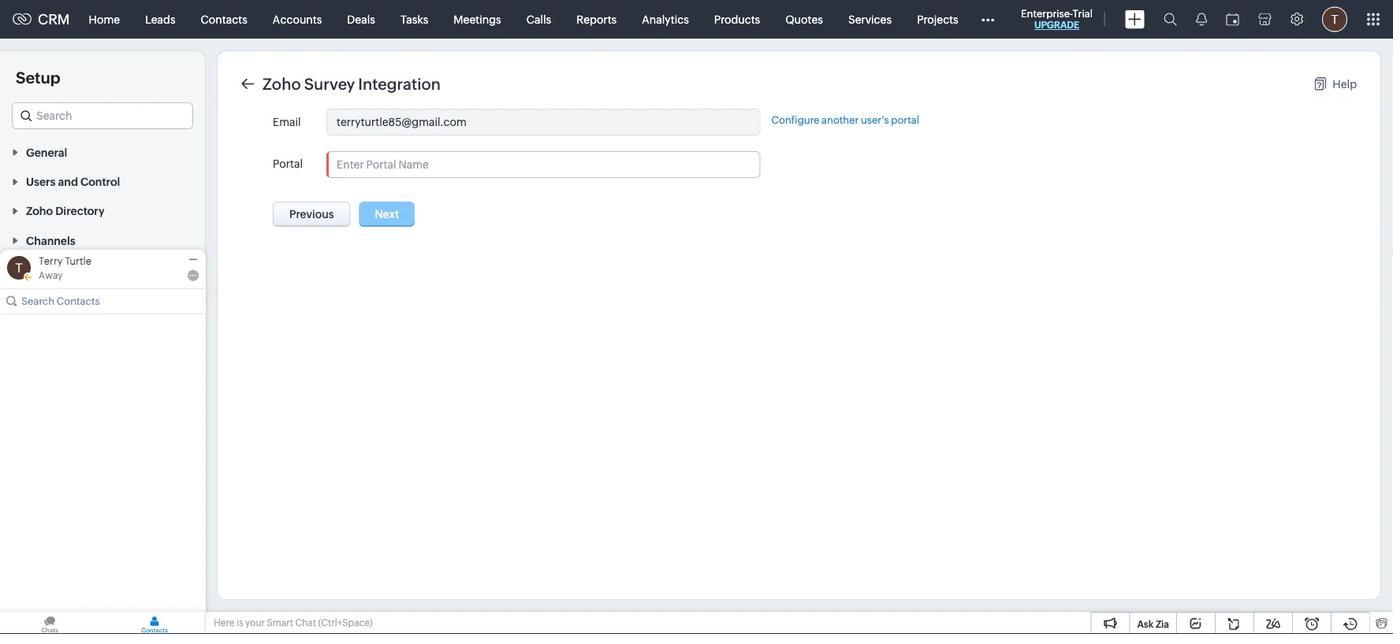 Task type: locate. For each thing, give the bounding box(es) containing it.
enterprise-
[[1022, 7, 1073, 19]]

help
[[1333, 78, 1358, 90]]

meetings link
[[441, 0, 514, 38]]

0 vertical spatial zoho
[[263, 75, 301, 93]]

zoho inside zoho directory dropdown button
[[26, 205, 53, 218]]

zoho down users
[[26, 205, 53, 218]]

general button
[[0, 137, 205, 167]]

channels button
[[0, 226, 205, 255]]

product configurator
[[38, 601, 146, 614]]

crm link
[[13, 11, 70, 27]]

another
[[822, 114, 859, 126]]

general
[[26, 146, 67, 159]]

1 horizontal spatial zoho
[[263, 75, 301, 93]]

profile image
[[1323, 7, 1348, 32]]

deals
[[347, 13, 375, 26]]

0 horizontal spatial zoho
[[26, 205, 53, 218]]

(ctrl+space)
[[318, 618, 373, 629]]

zia
[[1156, 620, 1170, 630]]

accounts link
[[260, 0, 335, 38]]

your
[[245, 618, 265, 629]]

portal
[[273, 158, 303, 170]]

smart
[[267, 618, 293, 629]]

user's
[[861, 114, 889, 126]]

marketplace region
[[0, 402, 205, 506]]

services
[[849, 13, 892, 26]]

zoho up email
[[263, 75, 301, 93]]

product
[[38, 601, 79, 614]]

integration
[[358, 75, 441, 93]]

upgrade
[[1035, 20, 1080, 30]]

configure
[[772, 114, 820, 126]]

is
[[237, 618, 243, 629]]

ask
[[1138, 620, 1154, 630]]

calls link
[[514, 0, 564, 38]]

Other Modules field
[[972, 7, 1006, 32]]

create menu element
[[1116, 0, 1155, 38]]

accounts
[[273, 13, 322, 26]]

search image
[[1164, 13, 1178, 26]]

channels
[[26, 235, 75, 247]]

zoho for zoho survey integration
[[263, 75, 301, 93]]

meetings
[[454, 13, 501, 26]]

1 vertical spatial zoho
[[26, 205, 53, 218]]

here
[[214, 618, 235, 629]]

zoho for zoho directory
[[26, 205, 53, 218]]

zoho directory
[[26, 205, 105, 218]]

signals image
[[1197, 13, 1208, 26]]

zoho directory button
[[0, 196, 205, 226]]

configure another user's portal
[[772, 114, 920, 126]]

projects link
[[905, 0, 972, 38]]

products link
[[702, 0, 773, 38]]

users and control button
[[0, 167, 205, 196]]

directory
[[55, 205, 105, 218]]

zoho
[[263, 75, 301, 93], [26, 205, 53, 218]]

None field
[[12, 103, 193, 129]]

reports
[[577, 13, 617, 26]]

home link
[[76, 0, 133, 38]]

Enter Portal Name text field
[[327, 152, 760, 177]]

chat
[[295, 618, 316, 629]]

turtle
[[65, 256, 92, 267]]



Task type: vqa. For each thing, say whether or not it's contained in the screenshot.
Zoho corresponding to Zoho Directory
yes



Task type: describe. For each thing, give the bounding box(es) containing it.
ask zia
[[1138, 620, 1170, 630]]

terry turtle
[[39, 256, 92, 267]]

contacts
[[201, 13, 248, 26]]

create menu image
[[1126, 10, 1145, 29]]

and
[[58, 176, 78, 188]]

zoho survey integration
[[263, 75, 441, 93]]

setup
[[16, 69, 60, 87]]

Search Contacts text field
[[21, 289, 186, 314]]

previous button
[[273, 202, 351, 227]]

signals element
[[1187, 0, 1217, 39]]

products
[[714, 13, 761, 26]]

email
[[273, 116, 301, 129]]

quotes
[[786, 13, 823, 26]]

tasks
[[401, 13, 429, 26]]

here is your smart chat (ctrl+space)
[[214, 618, 373, 629]]

projects
[[917, 13, 959, 26]]

tasks link
[[388, 0, 441, 38]]

profile element
[[1313, 0, 1358, 38]]

leads link
[[133, 0, 188, 38]]

crm
[[38, 11, 70, 27]]

calendar image
[[1227, 13, 1240, 26]]

control
[[80, 176, 120, 188]]

home
[[89, 13, 120, 26]]

survey
[[304, 75, 355, 93]]

Search text field
[[13, 103, 192, 129]]

previous
[[289, 208, 334, 221]]

Enter email address text field
[[327, 110, 760, 135]]

quotes link
[[773, 0, 836, 38]]

users and control
[[26, 176, 120, 188]]

enterprise-trial upgrade
[[1022, 7, 1093, 30]]

analytics
[[642, 13, 689, 26]]

search element
[[1155, 0, 1187, 39]]

away
[[39, 271, 63, 281]]

contacts image
[[105, 613, 204, 635]]

trial
[[1073, 7, 1093, 19]]

configurator
[[81, 601, 146, 614]]

contacts link
[[188, 0, 260, 38]]

services link
[[836, 0, 905, 38]]

leads
[[145, 13, 176, 26]]

reports link
[[564, 0, 630, 38]]

analytics link
[[630, 0, 702, 38]]

calls
[[527, 13, 552, 26]]

deals link
[[335, 0, 388, 38]]

portal
[[892, 114, 920, 126]]

product configurator link
[[38, 600, 146, 615]]

terry
[[39, 256, 63, 267]]

chats image
[[0, 613, 99, 635]]

users
[[26, 176, 56, 188]]



